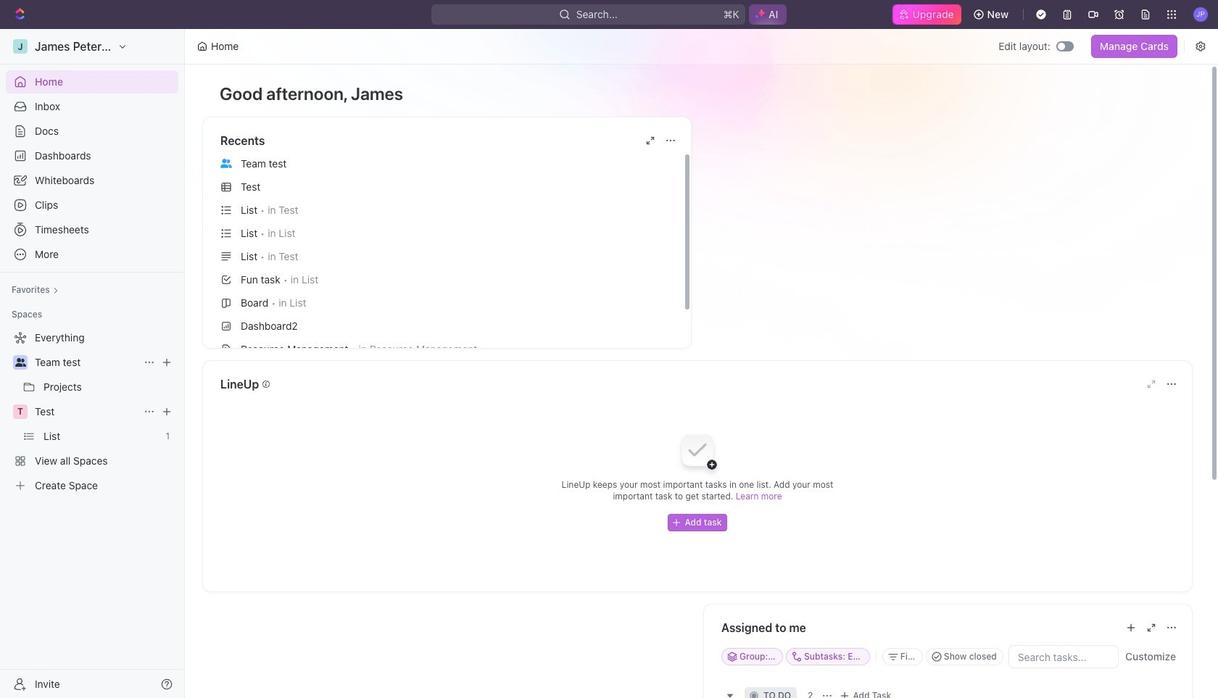 Task type: describe. For each thing, give the bounding box(es) containing it.
user group image
[[15, 358, 26, 367]]

test, , element
[[13, 405, 28, 419]]

james peterson's workspace, , element
[[13, 39, 28, 54]]

Search tasks... text field
[[1009, 646, 1118, 668]]



Task type: locate. For each thing, give the bounding box(es) containing it.
tree
[[6, 326, 178, 498]]

user group image
[[220, 159, 232, 168]]

sidebar navigation
[[0, 29, 188, 698]]

tree inside sidebar navigation
[[6, 326, 178, 498]]



Task type: vqa. For each thing, say whether or not it's contained in the screenshot.
user group image
yes



